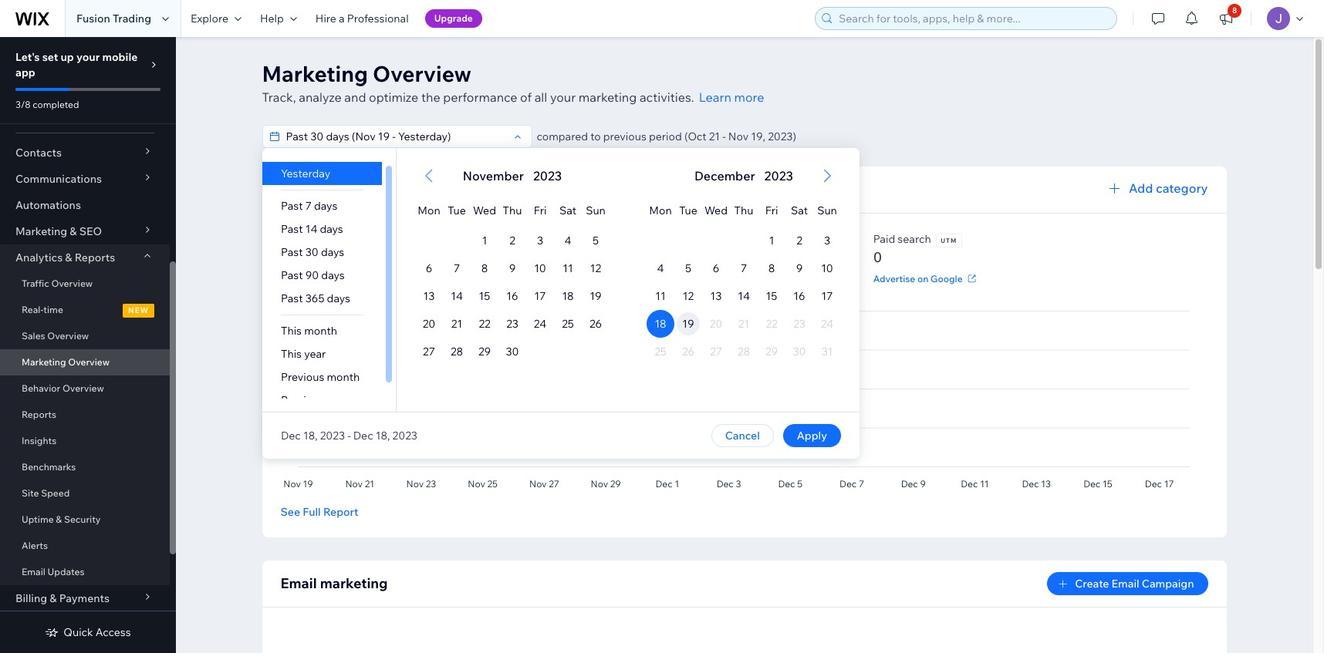 Task type: vqa. For each thing, say whether or not it's contained in the screenshot.


Task type: locate. For each thing, give the bounding box(es) containing it.
3 up 'media'
[[824, 234, 830, 248]]

None field
[[281, 126, 508, 147]]

2 6 from the left
[[712, 262, 719, 275]]

2 9 from the left
[[796, 262, 802, 275]]

email left campaign
[[1112, 577, 1139, 591]]

1 up create a social post link
[[482, 234, 487, 248]]

seo up the analytics & reports dropdown button on the top
[[79, 225, 102, 238]]

1 utm from the left
[[788, 237, 804, 245]]

1 vertical spatial -
[[347, 429, 350, 443]]

marketing inside marketing overview track, analyze and optimize the performance of all your marketing activities. learn more
[[262, 60, 368, 87]]

0 vertical spatial 21
[[709, 130, 720, 144]]

analytics & reports
[[15, 251, 115, 265]]

21 right (oct
[[709, 130, 720, 144]]

0 horizontal spatial sat
[[559, 204, 576, 218]]

2 thu from the left
[[734, 204, 753, 218]]

3 for 9
[[824, 234, 830, 248]]

1 sun from the left
[[585, 204, 605, 218]]

1 vertical spatial a
[[460, 273, 465, 284]]

email inside 'sidebar' element
[[22, 566, 45, 578]]

quick access
[[64, 626, 131, 640]]

21 left 22
[[451, 317, 462, 331]]

dec down previous year
[[280, 429, 300, 443]]

4 left email marketing 0
[[564, 234, 571, 248]]

alert down compared
[[458, 167, 566, 185]]

past down sessions
[[280, 199, 303, 213]]

security
[[64, 514, 101, 525]]

1 horizontal spatial search
[[898, 232, 931, 246]]

past 365 days
[[280, 292, 350, 306]]

0 vertical spatial 19
[[589, 289, 601, 303]]

1 horizontal spatial 15
[[766, 289, 777, 303]]

mon tue wed thu for 5
[[649, 204, 753, 218]]

1 sat from the left
[[559, 204, 576, 218]]

row containing 18
[[646, 310, 841, 338]]

marketing up the email
[[607, 232, 658, 246]]

row containing 11
[[646, 282, 841, 310]]

& down marketing & seo
[[65, 251, 72, 265]]

days for past 30 days
[[321, 245, 344, 259]]

0 vertical spatial 18
[[562, 289, 573, 303]]

reports down marketing & seo popup button
[[75, 251, 115, 265]]

compared
[[537, 130, 588, 144]]

2 mon from the left
[[649, 204, 671, 218]]

search inside organic search 0 manage site seo
[[323, 232, 357, 246]]

row containing 27
[[415, 338, 609, 366]]

0 horizontal spatial 13
[[423, 289, 434, 303]]

1 for 9
[[482, 234, 487, 248]]

previous down this year
[[280, 370, 324, 384]]

1 organic from the left
[[280, 232, 321, 246]]

30 down past 14 days
[[305, 245, 318, 259]]

1 up advertise on social media
[[769, 234, 774, 248]]

days down by
[[314, 199, 337, 213]]

0 inside organic search 0 manage site seo
[[280, 248, 289, 266]]

to
[[590, 130, 601, 144]]

advertise on google
[[873, 273, 963, 284]]

of
[[520, 90, 532, 105]]

mon tue wed thu up organic social 0 at the left of page
[[417, 204, 522, 218]]

utm up google
[[941, 237, 957, 245]]

2 for 10
[[509, 234, 515, 248]]

alert containing november
[[458, 167, 566, 185]]

1 vertical spatial marketing
[[607, 232, 658, 246]]

0 horizontal spatial create
[[429, 273, 458, 284]]

advertise on google link
[[873, 272, 979, 285]]

row
[[415, 190, 609, 227], [646, 190, 841, 227], [415, 227, 609, 255], [646, 227, 841, 255], [415, 255, 609, 282], [646, 255, 841, 282], [415, 282, 609, 310], [646, 282, 841, 310], [415, 310, 609, 338], [646, 310, 841, 338], [415, 338, 609, 366], [646, 338, 841, 366]]

0 up create a social post
[[429, 248, 438, 266]]

1 vertical spatial 12
[[682, 289, 693, 303]]

4 right the email
[[657, 262, 664, 275]]

22
[[478, 317, 490, 331]]

1 13 from the left
[[423, 289, 434, 303]]

21
[[709, 130, 720, 144], [451, 317, 462, 331]]

2 13 from the left
[[710, 289, 721, 303]]

traffic overview link
[[0, 271, 170, 297]]

3
[[537, 234, 543, 248], [824, 234, 830, 248]]

overview up the
[[373, 60, 472, 87]]

reports up insights
[[22, 409, 56, 421]]

overview down analytics & reports
[[51, 278, 93, 289]]

0 down paid search
[[873, 248, 882, 266]]

1 horizontal spatial create
[[577, 273, 606, 284]]

0 horizontal spatial utm
[[788, 237, 804, 245]]

1 9 from the left
[[509, 262, 515, 275]]

wed for 8
[[473, 204, 496, 218]]

14 up past 30 days
[[305, 222, 317, 236]]

1 horizontal spatial year
[[326, 394, 348, 407]]

0 vertical spatial 30
[[305, 245, 318, 259]]

1 advertise from the left
[[725, 273, 767, 284]]

1 vertical spatial this
[[280, 347, 301, 361]]

1 on from the left
[[769, 273, 780, 284]]

1 wed from the left
[[473, 204, 496, 218]]

email inside email marketing 0
[[577, 232, 604, 246]]

2 advertise from the left
[[873, 273, 915, 284]]

1 horizontal spatial reports
[[75, 251, 115, 265]]

1 vertical spatial 4
[[657, 262, 664, 275]]

1 horizontal spatial 1
[[769, 234, 774, 248]]

1 grid from the left
[[396, 148, 628, 412]]

1 horizontal spatial 21
[[709, 130, 720, 144]]

social left post
[[467, 273, 492, 284]]

social
[[471, 232, 500, 246], [749, 232, 778, 246], [467, 273, 492, 284], [782, 273, 808, 284]]

5 right the email
[[685, 262, 691, 275]]

2 up post
[[509, 234, 515, 248]]

2 this from the top
[[280, 347, 301, 361]]

sat up advertise on social media link at the right of the page
[[790, 204, 808, 218]]

past for past 7 days
[[280, 199, 303, 213]]

mon up organic social 0 at the left of page
[[417, 204, 440, 218]]

0 vertical spatial a
[[339, 12, 345, 25]]

hire a professional
[[315, 12, 409, 25]]

overview inside "link"
[[47, 330, 89, 342]]

social up create a social post link
[[471, 232, 500, 246]]

and
[[344, 90, 366, 105]]

advertise on social media link
[[725, 272, 853, 285]]

1 dec from the left
[[280, 429, 300, 443]]

2 tue from the left
[[679, 204, 697, 218]]

a down organic social 0 at the left of page
[[460, 273, 465, 284]]

0 vertical spatial 11
[[562, 262, 573, 275]]

list box
[[262, 162, 395, 412]]

create a social post
[[429, 273, 514, 284]]

create inside button
[[1075, 577, 1109, 591]]

6 right campaign
[[712, 262, 719, 275]]

1 horizontal spatial seo
[[336, 273, 355, 284]]

seo inside marketing & seo popup button
[[79, 225, 102, 238]]

0 up "manage"
[[280, 248, 289, 266]]

sales overview link
[[0, 323, 170, 350]]

0 horizontal spatial category
[[392, 182, 446, 198]]

1 thu from the left
[[502, 204, 522, 218]]

2 on from the left
[[917, 273, 928, 284]]

Search for tools, apps, help & more... field
[[834, 8, 1112, 29]]

2 past from the top
[[280, 222, 303, 236]]

1 horizontal spatial 2
[[796, 234, 802, 248]]

1 mon from the left
[[417, 204, 440, 218]]

1 fri from the left
[[533, 204, 546, 218]]

month up this year
[[304, 324, 337, 338]]

1 horizontal spatial 4
[[657, 262, 664, 275]]

1 vertical spatial 18
[[654, 317, 666, 331]]

1 horizontal spatial 13
[[710, 289, 721, 303]]

month up previous year
[[326, 370, 359, 384]]

7 down sessions
[[305, 199, 311, 213]]

2
[[509, 234, 515, 248], [796, 234, 802, 248]]

search up the manage site seo link at the top
[[323, 232, 357, 246]]

0 vertical spatial marketing
[[579, 90, 637, 105]]

communications button
[[0, 166, 170, 192]]

billing & payments button
[[0, 586, 170, 612]]

upgrade
[[434, 12, 473, 24]]

tue for 7
[[447, 204, 465, 218]]

previous down previous month
[[280, 394, 324, 407]]

year down previous month
[[326, 394, 348, 407]]

row containing 13
[[415, 282, 609, 310]]

1 horizontal spatial organic
[[429, 232, 469, 246]]

1 past from the top
[[280, 199, 303, 213]]

category right "add"
[[1156, 181, 1208, 196]]

1 1 from the left
[[482, 234, 487, 248]]

0 vertical spatial marketing
[[262, 60, 368, 87]]

behavior overview
[[22, 383, 104, 394]]

a inside the hire a professional "link"
[[339, 12, 345, 25]]

1 3 from the left
[[537, 234, 543, 248]]

1 vertical spatial your
[[550, 90, 576, 105]]

email marketing
[[280, 575, 388, 593]]

26
[[589, 317, 602, 331]]

1 horizontal spatial -
[[722, 130, 726, 144]]

past up "manage"
[[280, 245, 303, 259]]

(oct
[[684, 130, 706, 144]]

thu up paid social
[[734, 204, 753, 218]]

2 1 from the left
[[769, 234, 774, 248]]

paid for paid search
[[873, 232, 895, 246]]

category inside button
[[1156, 181, 1208, 196]]

1 2 from the left
[[509, 234, 515, 248]]

fusion trading
[[76, 12, 151, 25]]

utm up advertise on social media link at the right of the page
[[788, 237, 804, 245]]

app
[[15, 66, 35, 79]]

mon tue wed thu for 7
[[417, 204, 522, 218]]

& right uptime
[[56, 514, 62, 525]]

0 vertical spatial reports
[[75, 251, 115, 265]]

automations
[[15, 198, 81, 212]]

0 vertical spatial seo
[[79, 225, 102, 238]]

marketing up analyze at the top
[[262, 60, 368, 87]]

1 horizontal spatial 18,
[[375, 429, 390, 443]]

mon for 4
[[649, 204, 671, 218]]

0 horizontal spatial 18,
[[303, 429, 317, 443]]

2 17 from the left
[[821, 289, 833, 303]]

reports link
[[0, 402, 170, 428]]

1 horizontal spatial on
[[917, 273, 928, 284]]

create left campaign
[[1075, 577, 1109, 591]]

0 horizontal spatial 14
[[305, 222, 317, 236]]

on for paid search
[[917, 273, 928, 284]]

contacts button
[[0, 140, 170, 166]]

0 vertical spatial month
[[304, 324, 337, 338]]

this for this month
[[280, 324, 301, 338]]

3 right organic social 0 at the left of page
[[537, 234, 543, 248]]

wed down december at the top right
[[704, 204, 727, 218]]

2 wed from the left
[[704, 204, 727, 218]]

0 vertical spatial 4
[[564, 234, 571, 248]]

4 past from the top
[[280, 269, 303, 282]]

mon
[[417, 204, 440, 218], [649, 204, 671, 218]]

0 for organic social 0
[[429, 248, 438, 266]]

2 sun from the left
[[817, 204, 837, 218]]

1 horizontal spatial 11
[[655, 289, 665, 303]]

0 vertical spatial 5
[[592, 234, 598, 248]]

2 organic from the left
[[429, 232, 469, 246]]

days down the manage site seo link at the top
[[326, 292, 350, 306]]

let's
[[15, 50, 40, 64]]

mon tue wed thu down december at the top right
[[649, 204, 753, 218]]

2 18, from the left
[[375, 429, 390, 443]]

learn
[[699, 90, 731, 105]]

1 this from the top
[[280, 324, 301, 338]]

2 horizontal spatial create
[[1075, 577, 1109, 591]]

wed down the 'november'
[[473, 204, 496, 218]]

6 up 20
[[425, 262, 432, 275]]

search up advertise on google
[[898, 232, 931, 246]]

november
[[462, 168, 524, 184]]

1 mon tue wed thu from the left
[[417, 204, 522, 218]]

past for past 90 days
[[280, 269, 303, 282]]

1 vertical spatial year
[[326, 394, 348, 407]]

0 horizontal spatial 3
[[537, 234, 543, 248]]

2 mon tue wed thu from the left
[[649, 204, 753, 218]]

on
[[769, 273, 780, 284], [917, 273, 928, 284]]

1 horizontal spatial 6
[[712, 262, 719, 275]]

1 vertical spatial month
[[326, 370, 359, 384]]

19 right the monday, december 18, 2023 cell
[[682, 317, 694, 331]]

0 horizontal spatial a
[[339, 12, 345, 25]]

0 horizontal spatial seo
[[79, 225, 102, 238]]

organic down past 7 days
[[280, 232, 321, 246]]

6
[[425, 262, 432, 275], [712, 262, 719, 275]]

wed
[[473, 204, 496, 218], [704, 204, 727, 218]]

email for email marketing 0
[[577, 232, 604, 246]]

3 past from the top
[[280, 245, 303, 259]]

1 alert from the left
[[458, 167, 566, 185]]

16
[[506, 289, 518, 303], [793, 289, 805, 303]]

9 right organic social 0 at the left of page
[[509, 262, 515, 275]]

monday, december 18, 2023 cell
[[646, 310, 674, 338]]

0 horizontal spatial alert
[[458, 167, 566, 185]]

& for analytics
[[65, 251, 72, 265]]

email up create an email campaign
[[577, 232, 604, 246]]

full
[[303, 505, 321, 519]]

1 vertical spatial 21
[[451, 317, 462, 331]]

1 horizontal spatial category
[[1156, 181, 1208, 196]]

year up previous month
[[304, 347, 325, 361]]

overview for behavior overview
[[62, 383, 104, 394]]

days
[[314, 199, 337, 213], [319, 222, 343, 236], [321, 245, 344, 259], [321, 269, 344, 282], [326, 292, 350, 306]]

this
[[280, 324, 301, 338], [280, 347, 301, 361]]

previous for previous year
[[280, 394, 324, 407]]

email marketing 0
[[577, 232, 658, 266]]

marketing up analytics
[[15, 225, 67, 238]]

search
[[323, 232, 357, 246], [898, 232, 931, 246]]

1 horizontal spatial sun
[[817, 204, 837, 218]]

0 horizontal spatial 15
[[478, 289, 490, 303]]

email for email marketing
[[280, 575, 317, 593]]

0 horizontal spatial your
[[76, 50, 100, 64]]

organic inside organic search 0 manage site seo
[[280, 232, 321, 246]]

0 horizontal spatial tue
[[447, 204, 465, 218]]

- down previous year
[[347, 429, 350, 443]]

3 0 from the left
[[577, 248, 586, 266]]

days up past 30 days
[[319, 222, 343, 236]]

2 up advertise on social media link at the right of the page
[[796, 234, 802, 248]]

a inside create a social post link
[[460, 273, 465, 284]]

18 down campaign
[[654, 317, 666, 331]]

0 horizontal spatial year
[[304, 347, 325, 361]]

2 15 from the left
[[766, 289, 777, 303]]

15
[[478, 289, 490, 303], [766, 289, 777, 303]]

2 2 from the left
[[796, 234, 802, 248]]

row containing 4
[[646, 255, 841, 282]]

0 inside organic social 0
[[429, 248, 438, 266]]

1 vertical spatial 11
[[655, 289, 665, 303]]

marketing down report
[[320, 575, 388, 593]]

grid containing november
[[396, 148, 628, 412]]

advertise for search
[[873, 273, 915, 284]]

14 down create a social post
[[450, 289, 462, 303]]

0 horizontal spatial 1
[[482, 234, 487, 248]]

days for past 14 days
[[319, 222, 343, 236]]

create down organic social 0 at the left of page
[[429, 273, 458, 284]]

1 horizontal spatial 16
[[793, 289, 805, 303]]

your right all
[[550, 90, 576, 105]]

1 horizontal spatial 9
[[796, 262, 802, 275]]

past for past 14 days
[[280, 222, 303, 236]]

tue
[[447, 204, 465, 218], [679, 204, 697, 218]]

0 horizontal spatial wed
[[473, 204, 496, 218]]

paid up advertise on social media
[[725, 232, 747, 246]]

sun up 'media'
[[817, 204, 837, 218]]

advertise down paid social
[[725, 273, 767, 284]]

5 up create an email campaign
[[592, 234, 598, 248]]

seo inside organic search 0 manage site seo
[[336, 273, 355, 284]]

marketing inside popup button
[[15, 225, 67, 238]]

1 0 from the left
[[280, 248, 289, 266]]

1 search from the left
[[323, 232, 357, 246]]

thu down the 'november'
[[502, 204, 522, 218]]

4 0 from the left
[[873, 248, 882, 266]]

0 for organic search 0 manage site seo
[[280, 248, 289, 266]]

days for past 7 days
[[314, 199, 337, 213]]

professional
[[347, 12, 409, 25]]

email
[[577, 232, 604, 246], [22, 566, 45, 578], [280, 575, 317, 593], [1112, 577, 1139, 591]]

1 horizontal spatial thu
[[734, 204, 753, 218]]

90
[[305, 269, 318, 282]]

8 inside button
[[1232, 5, 1237, 15]]

2 vertical spatial marketing
[[22, 356, 66, 368]]

grid
[[396, 148, 628, 412], [628, 148, 859, 412]]

1 horizontal spatial mon tue wed thu
[[649, 204, 753, 218]]

thu for 9
[[502, 204, 522, 218]]

1 horizontal spatial wed
[[704, 204, 727, 218]]

8 button
[[1209, 0, 1243, 37]]

17 down 'media'
[[821, 289, 833, 303]]

0 horizontal spatial 17
[[534, 289, 545, 303]]

1 tue from the left
[[447, 204, 465, 218]]

12
[[590, 262, 601, 275], [682, 289, 693, 303]]

2 previous from the top
[[280, 394, 324, 407]]

sidebar element
[[0, 37, 176, 654]]

0 horizontal spatial sun
[[585, 204, 605, 218]]

fri for 10
[[533, 204, 546, 218]]

days right 90
[[321, 269, 344, 282]]

1 horizontal spatial paid
[[873, 232, 895, 246]]

alert
[[458, 167, 566, 185], [690, 167, 797, 185]]

0 horizontal spatial fri
[[533, 204, 546, 218]]

on down paid social
[[769, 273, 780, 284]]

your right up
[[76, 50, 100, 64]]

1 horizontal spatial 19
[[682, 317, 694, 331]]

5 past from the top
[[280, 292, 303, 306]]

1 paid from the left
[[725, 232, 747, 246]]

1 vertical spatial 19
[[682, 317, 694, 331]]

2 grid from the left
[[628, 148, 859, 412]]

1 horizontal spatial fri
[[765, 204, 778, 218]]

2 alert from the left
[[690, 167, 797, 185]]

30 right '29'
[[505, 345, 519, 359]]

1 horizontal spatial 3
[[824, 234, 830, 248]]

list box containing yesterday
[[262, 162, 395, 412]]

this month
[[280, 324, 337, 338]]

overview down marketing overview link
[[62, 383, 104, 394]]

previous
[[280, 370, 324, 384], [280, 394, 324, 407]]

site
[[22, 488, 39, 499]]

past left 90
[[280, 269, 303, 282]]

0 vertical spatial year
[[304, 347, 325, 361]]

marketing inside email marketing 0
[[607, 232, 658, 246]]

0 for email marketing 0
[[577, 248, 586, 266]]

30
[[305, 245, 318, 259], [505, 345, 519, 359]]

2 paid from the left
[[873, 232, 895, 246]]

2 utm from the left
[[941, 237, 957, 245]]

organic inside organic social 0
[[429, 232, 469, 246]]

utm for paid search
[[941, 237, 957, 245]]

organic for organic search 0 manage site seo
[[280, 232, 321, 246]]

see full report
[[280, 505, 358, 519]]

0 horizontal spatial 2
[[509, 234, 515, 248]]

1 16 from the left
[[506, 289, 518, 303]]

create email campaign
[[1075, 577, 1194, 591]]

21 inside row
[[451, 317, 462, 331]]

1 horizontal spatial utm
[[941, 237, 957, 245]]

5
[[592, 234, 598, 248], [685, 262, 691, 275]]

uptime & security
[[22, 514, 101, 525]]

create email campaign button
[[1047, 573, 1208, 596]]

16 down advertise on social media link at the right of the page
[[793, 289, 805, 303]]

row group
[[396, 227, 628, 412], [628, 227, 859, 412]]

dec down previous month
[[353, 429, 373, 443]]

1 horizontal spatial 30
[[505, 345, 519, 359]]

7 left post
[[453, 262, 460, 275]]

marketing for marketing overview
[[22, 356, 66, 368]]

1 previous from the top
[[280, 370, 324, 384]]

create for email marketing 0
[[577, 273, 606, 284]]

&
[[70, 225, 77, 238], [65, 251, 72, 265], [56, 514, 62, 525], [50, 592, 57, 606]]

3/8 completed
[[15, 99, 79, 110]]

2 fri from the left
[[765, 204, 778, 218]]

marketing up behavior on the bottom left of the page
[[22, 356, 66, 368]]

0 up create an email campaign
[[577, 248, 586, 266]]

overview inside marketing overview track, analyze and optimize the performance of all your marketing activities. learn more
[[373, 60, 472, 87]]

2 0 from the left
[[429, 248, 438, 266]]

17 up 24 at left
[[534, 289, 545, 303]]

0 vertical spatial this
[[280, 324, 301, 338]]

8
[[1232, 5, 1237, 15], [481, 262, 487, 275], [768, 262, 775, 275]]

0 horizontal spatial 16
[[506, 289, 518, 303]]

overview for sales overview
[[47, 330, 89, 342]]

past down past 7 days
[[280, 222, 303, 236]]

0 horizontal spatial 4
[[564, 234, 571, 248]]

performance
[[443, 90, 517, 105]]

12 down campaign
[[682, 289, 693, 303]]

tue up organic social 0 at the left of page
[[447, 204, 465, 218]]

0 inside email marketing 0
[[577, 248, 586, 266]]

utm for paid social
[[788, 237, 804, 245]]

7 down paid social
[[740, 262, 747, 275]]

0 horizontal spatial advertise
[[725, 273, 767, 284]]

sat down compared
[[559, 204, 576, 218]]

thu
[[502, 204, 522, 218], [734, 204, 753, 218]]

2 search from the left
[[898, 232, 931, 246]]

a right hire
[[339, 12, 345, 25]]

traffic overview
[[22, 278, 93, 289]]

2 vertical spatial marketing
[[320, 575, 388, 593]]

0 horizontal spatial 12
[[590, 262, 601, 275]]

organic
[[280, 232, 321, 246], [429, 232, 469, 246]]

advertise for social
[[725, 273, 767, 284]]

past down "manage"
[[280, 292, 303, 306]]

2 row group from the left
[[628, 227, 859, 412]]

hire
[[315, 12, 336, 25]]

month for previous month
[[326, 370, 359, 384]]

5 inside row
[[685, 262, 691, 275]]

1 horizontal spatial 18
[[654, 317, 666, 331]]

seo
[[79, 225, 102, 238], [336, 273, 355, 284]]

0 horizontal spatial 9
[[509, 262, 515, 275]]

0 vertical spatial your
[[76, 50, 100, 64]]

& inside popup button
[[70, 225, 77, 238]]

2 3 from the left
[[824, 234, 830, 248]]

11 left an
[[562, 262, 573, 275]]

1 vertical spatial marketing
[[15, 225, 67, 238]]

see
[[280, 505, 300, 519]]

email inside button
[[1112, 577, 1139, 591]]

alert down nov
[[690, 167, 797, 185]]

paid social
[[725, 232, 778, 246]]

2 sat from the left
[[790, 204, 808, 218]]

1 6 from the left
[[425, 262, 432, 275]]

13
[[423, 289, 434, 303], [710, 289, 721, 303]]

this up this year
[[280, 324, 301, 338]]

0 horizontal spatial 5
[[592, 234, 598, 248]]

your inside let's set up your mobile app
[[76, 50, 100, 64]]

previous for previous month
[[280, 370, 324, 384]]

utm
[[788, 237, 804, 245], [941, 237, 957, 245]]

12 left an
[[590, 262, 601, 275]]

marketing
[[262, 60, 368, 87], [15, 225, 67, 238], [22, 356, 66, 368]]



Task type: describe. For each thing, give the bounding box(es) containing it.
manage site seo link
[[280, 272, 371, 285]]

marketing overview track, analyze and optimize the performance of all your marketing activities. learn more
[[262, 60, 764, 105]]

social inside organic social 0
[[471, 232, 500, 246]]

this year
[[280, 347, 325, 361]]

sessions
[[280, 182, 333, 198]]

1 17 from the left
[[534, 289, 545, 303]]

0 horizontal spatial 30
[[305, 245, 318, 259]]

behavior overview link
[[0, 376, 170, 402]]

27
[[423, 345, 435, 359]]

previous
[[603, 130, 646, 144]]

1 vertical spatial reports
[[22, 409, 56, 421]]

cancel button
[[711, 424, 773, 448]]

see full report button
[[280, 505, 358, 519]]

insights link
[[0, 428, 170, 454]]

marketing inside marketing overview track, analyze and optimize the performance of all your marketing activities. learn more
[[579, 90, 637, 105]]

1 horizontal spatial 12
[[682, 289, 693, 303]]

sales overview
[[22, 330, 89, 342]]

create an email campaign link
[[577, 272, 706, 285]]

row containing 6
[[415, 255, 609, 282]]

on for paid social
[[769, 273, 780, 284]]

quick access button
[[45, 626, 131, 640]]

search for paid search
[[898, 232, 931, 246]]

updates
[[48, 566, 84, 578]]

overview for traffic overview
[[51, 278, 93, 289]]

this for this year
[[280, 347, 301, 361]]

sat for 11
[[559, 204, 576, 218]]

search for organic search 0 manage site seo
[[323, 232, 357, 246]]

marketing overview link
[[0, 350, 170, 376]]

1 horizontal spatial 14
[[450, 289, 462, 303]]

wed for 6
[[704, 204, 727, 218]]

sun for 10
[[817, 204, 837, 218]]

communications
[[15, 172, 102, 186]]

1 10 from the left
[[534, 262, 546, 275]]

18 inside the monday, december 18, 2023 cell
[[654, 317, 666, 331]]

paid search
[[873, 232, 931, 246]]

sat for 9
[[790, 204, 808, 218]]

sun for 12
[[585, 204, 605, 218]]

23
[[506, 317, 518, 331]]

marketing & seo button
[[0, 218, 170, 245]]

a for social
[[460, 273, 465, 284]]

yesterday
[[280, 167, 330, 181]]

billing & payments
[[15, 592, 110, 606]]

sessions by traffic category
[[280, 182, 446, 198]]

year for this year
[[304, 347, 325, 361]]

uptime & security link
[[0, 507, 170, 533]]

access
[[96, 626, 131, 640]]

0 vertical spatial 12
[[590, 262, 601, 275]]

paid for paid social
[[725, 232, 747, 246]]

december
[[694, 168, 755, 184]]

benchmarks
[[22, 461, 76, 473]]

marketing for email marketing 0
[[607, 232, 658, 246]]

1 15 from the left
[[478, 289, 490, 303]]

email updates link
[[0, 559, 170, 586]]

0 horizontal spatial 7
[[305, 199, 311, 213]]

media
[[810, 273, 837, 284]]

0 horizontal spatial 8
[[481, 262, 487, 275]]

period
[[649, 130, 682, 144]]

a for professional
[[339, 12, 345, 25]]

marketing for marketing overview track, analyze and optimize the performance of all your marketing activities. learn more
[[262, 60, 368, 87]]

30 inside row
[[505, 345, 519, 359]]

analytics & reports button
[[0, 245, 170, 271]]

marketing for marketing & seo
[[15, 225, 67, 238]]

by
[[336, 182, 351, 198]]

1 horizontal spatial 8
[[768, 262, 775, 275]]

3 for 11
[[537, 234, 543, 248]]

apply button
[[783, 424, 841, 448]]

overview for marketing overview
[[68, 356, 110, 368]]

explore
[[191, 12, 228, 25]]

compared to previous period (oct 21 - nov 19, 2023)
[[537, 130, 796, 144]]

alerts link
[[0, 533, 170, 559]]

organic for organic social 0
[[429, 232, 469, 246]]

2 dec from the left
[[353, 429, 373, 443]]

2 10 from the left
[[821, 262, 833, 275]]

real-
[[22, 304, 43, 316]]

past 30 days
[[280, 245, 344, 259]]

tue for 5
[[679, 204, 697, 218]]

overview for marketing overview track, analyze and optimize the performance of all your marketing activities. learn more
[[373, 60, 472, 87]]

the
[[421, 90, 440, 105]]

alert containing december
[[690, 167, 797, 185]]

grid containing december
[[628, 148, 859, 412]]

1 row group from the left
[[396, 227, 628, 412]]

social left 'media'
[[782, 273, 808, 284]]

help
[[260, 12, 284, 25]]

& for marketing
[[70, 225, 77, 238]]

2 horizontal spatial 7
[[740, 262, 747, 275]]

0 horizontal spatial 11
[[562, 262, 573, 275]]

fri for 8
[[765, 204, 778, 218]]

quick
[[64, 626, 93, 640]]

reports inside dropdown button
[[75, 251, 115, 265]]

month for this month
[[304, 324, 337, 338]]

& for billing
[[50, 592, 57, 606]]

year for previous year
[[326, 394, 348, 407]]

set
[[42, 50, 58, 64]]

site speed
[[22, 488, 70, 499]]

days for past 365 days
[[326, 292, 350, 306]]

& for uptime
[[56, 514, 62, 525]]

traffic
[[354, 182, 390, 198]]

past for past 30 days
[[280, 245, 303, 259]]

0 horizontal spatial 18
[[562, 289, 573, 303]]

sales
[[22, 330, 45, 342]]

28
[[450, 345, 463, 359]]

days for past 90 days
[[321, 269, 344, 282]]

all
[[534, 90, 547, 105]]

1 for 7
[[769, 234, 774, 248]]

apply
[[797, 429, 827, 443]]

mon for 6
[[417, 204, 440, 218]]

insights
[[22, 435, 56, 447]]

marketing for email marketing
[[320, 575, 388, 593]]

activities.
[[640, 90, 694, 105]]

14 inside list box
[[305, 222, 317, 236]]

2 16 from the left
[[793, 289, 805, 303]]

alerts
[[22, 540, 48, 552]]

thu for 7
[[734, 204, 753, 218]]

2 horizontal spatial 14
[[737, 289, 749, 303]]

past 90 days
[[280, 269, 344, 282]]

previous month
[[280, 370, 359, 384]]

site speed link
[[0, 481, 170, 507]]

3/8
[[15, 99, 31, 110]]

social up advertise on social media
[[749, 232, 778, 246]]

29
[[478, 345, 490, 359]]

1 18, from the left
[[303, 429, 317, 443]]

create for organic social 0
[[429, 273, 458, 284]]

marketing & seo
[[15, 225, 102, 238]]

0 vertical spatial -
[[722, 130, 726, 144]]

20
[[422, 317, 435, 331]]

benchmarks link
[[0, 454, 170, 481]]

fusion
[[76, 12, 110, 25]]

cancel
[[725, 429, 759, 443]]

uptime
[[22, 514, 54, 525]]

analyze
[[299, 90, 342, 105]]

25
[[561, 317, 574, 331]]

2 for 8
[[796, 234, 802, 248]]

post
[[494, 273, 514, 284]]

email for email updates
[[22, 566, 45, 578]]

dec 18, 2023 - dec 18, 2023
[[280, 429, 417, 443]]

0 horizontal spatial 19
[[589, 289, 601, 303]]

traffic
[[22, 278, 49, 289]]

add category
[[1129, 181, 1208, 196]]

report
[[323, 505, 358, 519]]

your inside marketing overview track, analyze and optimize the performance of all your marketing activities. learn more
[[550, 90, 576, 105]]

past for past 365 days
[[280, 292, 303, 306]]

analytics
[[15, 251, 63, 265]]

speed
[[41, 488, 70, 499]]

nov
[[728, 130, 749, 144]]

learn more link
[[699, 88, 764, 106]]

row containing 20
[[415, 310, 609, 338]]

time
[[43, 304, 63, 316]]

past 14 days
[[280, 222, 343, 236]]

1 horizontal spatial 7
[[453, 262, 460, 275]]

upgrade button
[[425, 9, 482, 28]]

0 horizontal spatial -
[[347, 429, 350, 443]]

4 inside row
[[657, 262, 664, 275]]

add category button
[[1106, 179, 1208, 198]]

more
[[734, 90, 764, 105]]

site
[[318, 273, 334, 284]]

help button
[[251, 0, 306, 37]]



